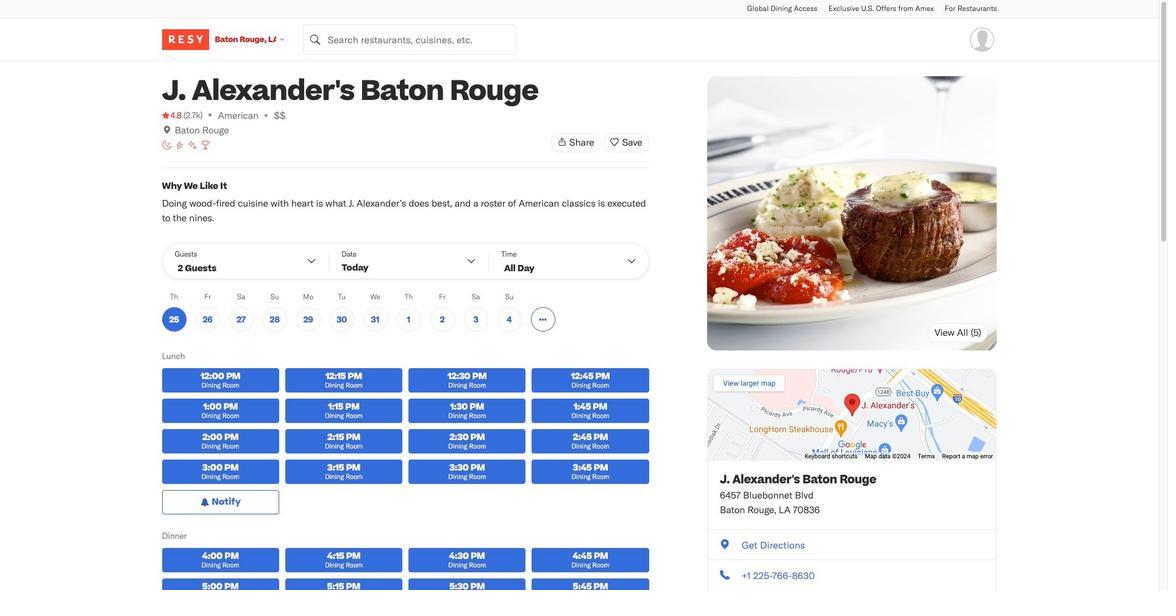 Task type: vqa. For each thing, say whether or not it's contained in the screenshot.
topmost 4.8 out of 5 stars icon
no



Task type: describe. For each thing, give the bounding box(es) containing it.
(2.7k) reviews element
[[183, 109, 203, 121]]



Task type: locate. For each thing, give the bounding box(es) containing it.
Search restaurants, cuisines, etc. text field
[[303, 24, 516, 55]]

None field
[[303, 24, 516, 55]]

4.8 out of 5 stars image
[[162, 109, 182, 121]]



